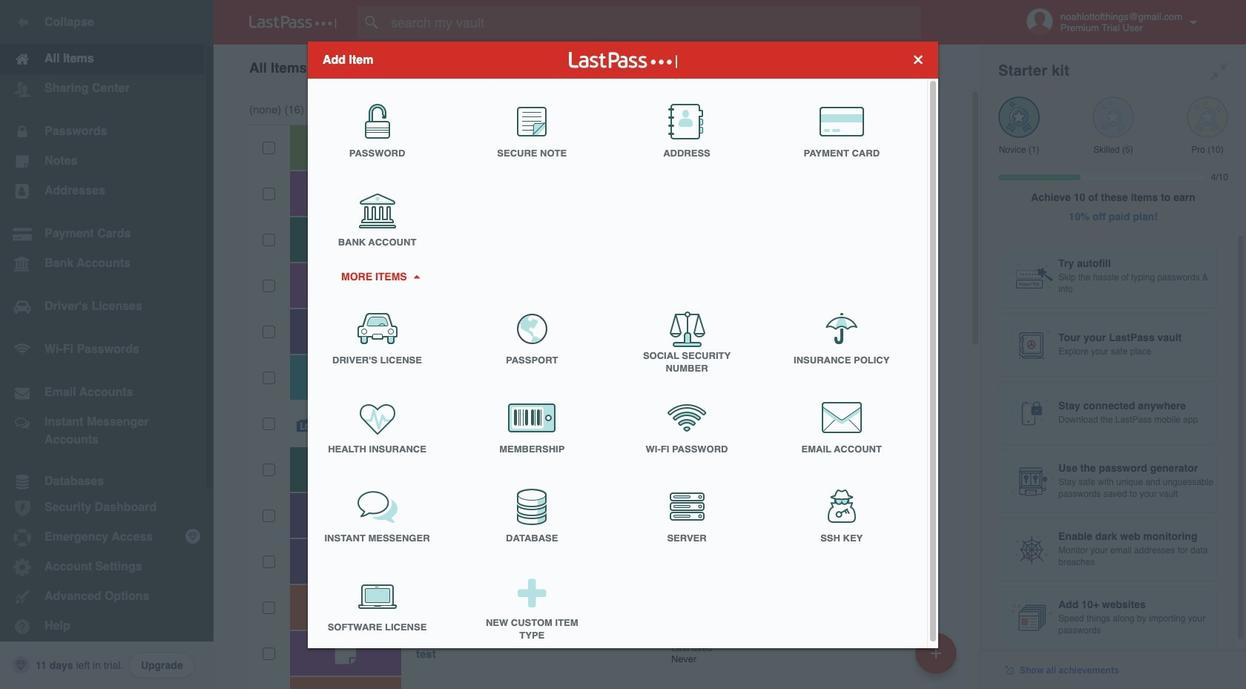 Task type: describe. For each thing, give the bounding box(es) containing it.
Search search field
[[358, 6, 950, 39]]

lastpass image
[[249, 16, 337, 29]]

search my vault text field
[[358, 6, 950, 39]]

vault options navigation
[[214, 45, 981, 89]]

new item image
[[931, 648, 941, 658]]



Task type: locate. For each thing, give the bounding box(es) containing it.
caret right image
[[411, 274, 421, 278]]

dialog
[[308, 41, 938, 652]]

new item navigation
[[910, 628, 966, 689]]

main navigation navigation
[[0, 0, 214, 689]]



